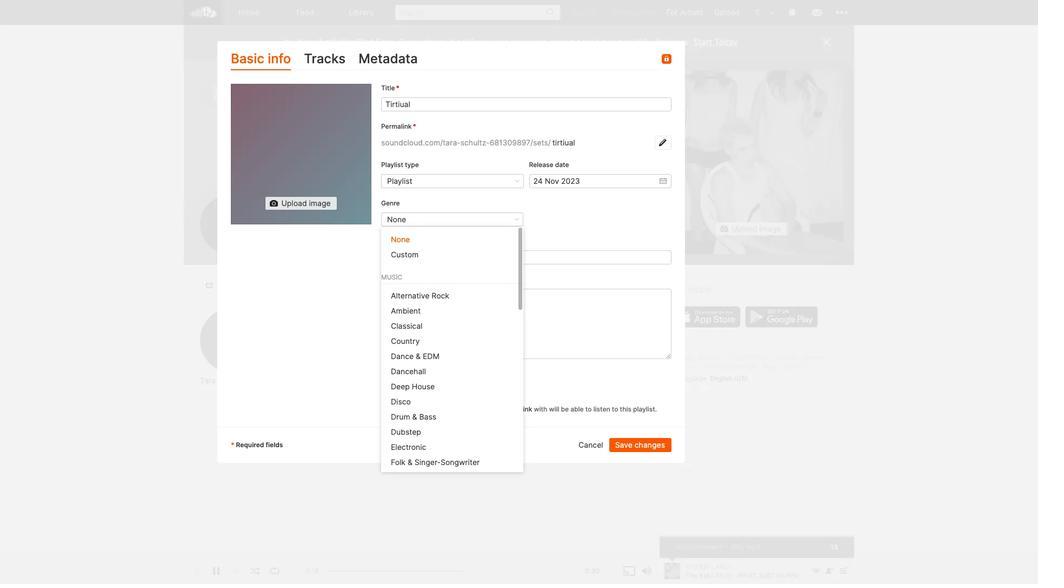 Task type: vqa. For each thing, say whether or not it's contained in the screenshot.
the Classical link
yes



Task type: locate. For each thing, give the bounding box(es) containing it.
1 vertical spatial playlist
[[387, 176, 413, 185]]

& right only
[[412, 412, 417, 421]]

0 vertical spatial next
[[625, 8, 642, 17]]

basic info
[[231, 51, 291, 67]]

0 horizontal spatial tirtiual element
[[231, 84, 372, 225]]

1 horizontal spatial cookie
[[778, 353, 800, 361]]

1 horizontal spatial upload image button
[[716, 222, 788, 236]]

first
[[357, 37, 374, 47]]

& right folk
[[408, 458, 413, 467]]

rock
[[432, 291, 449, 300]]

r&b
[[391, 253, 406, 262]]

1 try from the left
[[571, 8, 583, 17]]

artist resources link
[[705, 362, 756, 370]]

tara inside the tirtiual tara schultz
[[239, 99, 257, 110]]

delete
[[442, 280, 466, 290]]

pro left get
[[470, 37, 483, 47]]

deep
[[391, 382, 410, 391]]

0 vertical spatial image
[[309, 199, 331, 208]]

0 vertical spatial none
[[387, 214, 406, 224]]

cookie up resources
[[730, 353, 751, 361]]

0 horizontal spatial try
[[571, 8, 583, 17]]

0 vertical spatial playlist
[[381, 161, 403, 169]]

0 vertical spatial upload image button
[[265, 197, 337, 211]]

0 horizontal spatial next
[[450, 37, 468, 47]]

save changes button
[[609, 438, 672, 452]]

try
[[571, 8, 583, 17], [611, 8, 623, 17]]

1 cookie from the left
[[730, 353, 751, 361]]

& for folk
[[408, 458, 413, 467]]

the kid laroi - what just happened link
[[380, 363, 527, 373]]

2 try from the left
[[611, 8, 623, 17]]

1 horizontal spatial schultz
[[259, 99, 290, 110]]

1 vertical spatial upload image
[[732, 224, 781, 233]]

1 vertical spatial &
[[412, 412, 417, 421]]

0 horizontal spatial tara schultz's avatar element
[[200, 308, 265, 373]]

tirtiual
[[239, 78, 281, 94]]

0 vertical spatial schultz
[[259, 99, 290, 110]]

save
[[615, 440, 633, 449]]

Release date text field
[[529, 174, 672, 188]]

Title text field
[[381, 97, 672, 112]]

1 horizontal spatial tara
[[239, 99, 257, 110]]

tara schultz's avatar element
[[751, 5, 765, 19], [200, 308, 265, 373]]

english
[[710, 374, 733, 382]]

to right able
[[586, 405, 592, 413]]

private
[[398, 394, 420, 402]]

edm
[[423, 352, 440, 361]]

soundcloud.com/tara-
[[381, 138, 461, 147]]

0 vertical spatial upload
[[714, 8, 740, 17]]

Search search field
[[395, 5, 561, 20]]

& up laroi on the left of page
[[416, 352, 421, 361]]

upload image for the rightmost tirtiual element upload image button
[[732, 224, 781, 233]]

cookie for policy
[[730, 353, 751, 361]]

cookie manager imprint
[[676, 353, 829, 370]]

*
[[231, 441, 234, 449]]

classical link
[[381, 319, 524, 334]]

2 - from the left
[[435, 363, 438, 373]]

1 horizontal spatial image
[[760, 224, 781, 233]]

secret
[[500, 405, 520, 413]]

image
[[309, 199, 331, 208], [760, 224, 781, 233]]

& for drum
[[412, 412, 417, 421]]

try for try next pro
[[611, 8, 623, 17]]

what
[[440, 363, 462, 373]]

dance & edm link
[[381, 349, 524, 364]]

title
[[381, 84, 395, 92]]

alternative
[[391, 291, 430, 300]]

tara schultz link
[[239, 99, 290, 110], [200, 376, 244, 386]]

now available: first fans. subscribe to next pro to get your next upload heard by up to 100+ listeners. start today
[[298, 37, 738, 47]]

try right go+
[[611, 8, 623, 17]]

- down edm
[[435, 363, 438, 373]]

to right subscribe on the left of page
[[440, 37, 448, 47]]

laroi
[[410, 363, 433, 373]]

0 horizontal spatial image
[[309, 199, 331, 208]]

1 - from the left
[[375, 363, 378, 373]]

1 vertical spatial image
[[760, 224, 781, 233]]

by
[[601, 37, 611, 47]]

0 horizontal spatial you
[[414, 405, 425, 413]]

soundcloud.com/tara-schultz-681309897/sets/
[[381, 138, 551, 147]]

0 horizontal spatial tara
[[200, 376, 216, 385]]

deep house link
[[381, 379, 524, 394]]

private only you and people you share a secret link with will be able to listen to this playlist.
[[398, 394, 657, 413]]

save changes
[[615, 440, 665, 449]]

privacy
[[700, 353, 723, 361]]

1 horizontal spatial -
[[435, 363, 438, 373]]

the kid laroi - what just happened element
[[281, 360, 297, 376]]

upload
[[714, 8, 740, 17], [281, 199, 307, 208], [732, 224, 758, 233]]

upload image button
[[265, 197, 337, 211], [716, 222, 788, 236]]

cookie for manager
[[778, 353, 800, 361]]

None search field
[[390, 0, 566, 24]]

home link
[[221, 0, 277, 25]]

artists
[[680, 8, 704, 17]]

metadata
[[359, 51, 418, 67]]

folk & singer-songwriter link
[[381, 455, 524, 470]]

0 horizontal spatial schultz
[[218, 376, 244, 385]]

2 vertical spatial &
[[408, 458, 413, 467]]

pro
[[644, 8, 656, 17], [470, 37, 483, 47]]

pro left for
[[644, 8, 656, 17]]

now
[[298, 37, 315, 47]]

to left 'this'
[[612, 405, 618, 413]]

next down search search box
[[450, 37, 468, 47]]

people
[[440, 405, 461, 413]]

0 horizontal spatial upload image button
[[265, 197, 337, 211]]

0 horizontal spatial upload image
[[281, 199, 331, 208]]

upload inside upload link
[[714, 8, 740, 17]]

none down genre
[[387, 214, 406, 224]]

0 vertical spatial tara
[[239, 99, 257, 110]]

1 horizontal spatial you
[[463, 405, 474, 413]]

- left the
[[375, 363, 378, 373]]

ambient
[[391, 306, 421, 315]]

2 vertical spatial upload
[[732, 224, 758, 233]]

1 horizontal spatial upload image
[[732, 224, 781, 233]]

schultz-
[[461, 138, 490, 147]]

1 horizontal spatial next
[[625, 8, 642, 17]]

try left go+
[[571, 8, 583, 17]]

library
[[349, 8, 374, 17]]

0 vertical spatial &
[[416, 352, 421, 361]]

this
[[620, 405, 632, 413]]

1 vertical spatial pro
[[470, 37, 483, 47]]

cookie inside cookie manager imprint
[[778, 353, 800, 361]]

playlist down the playlist type on the left of page
[[387, 176, 413, 185]]

folk
[[391, 458, 406, 467]]

start
[[693, 37, 713, 47]]

next up 100+
[[625, 8, 642, 17]]

kid
[[396, 363, 408, 373]]

upload
[[549, 37, 575, 47]]

-
[[375, 363, 378, 373], [435, 363, 438, 373]]

(us)
[[734, 374, 748, 382]]

feed link
[[277, 0, 334, 25]]

track
[[219, 225, 241, 233]]

metadata link
[[359, 49, 418, 71]]

try go+
[[571, 8, 600, 17]]

you left share
[[463, 405, 474, 413]]

listeners.
[[656, 37, 691, 47]]

release date
[[529, 161, 569, 169]]

2 you from the left
[[463, 405, 474, 413]]

playlist for playlist
[[387, 176, 413, 185]]

classical
[[391, 321, 423, 331]]

schultz
[[259, 99, 290, 110], [218, 376, 244, 385]]

0 vertical spatial tara schultz link
[[239, 99, 290, 110]]

additional
[[381, 237, 413, 245]]

1 horizontal spatial pro
[[644, 8, 656, 17]]

delete playlist
[[442, 280, 493, 290]]

dancehall
[[391, 367, 426, 376]]

artist resources
[[705, 362, 756, 370]]

0 horizontal spatial cookie
[[730, 353, 751, 361]]

1 vertical spatial tara
[[200, 376, 216, 385]]

1 horizontal spatial tara schultz's avatar element
[[751, 5, 765, 19]]

tara schultz's avatar element up tara schultz
[[200, 308, 265, 373]]

folk & singer-songwriter
[[391, 458, 480, 467]]

playlist inside popup button
[[387, 176, 413, 185]]

none inside 'popup button'
[[387, 214, 406, 224]]

mobile
[[688, 284, 712, 294]]

2 cookie from the left
[[778, 353, 800, 361]]

tirtiual element
[[660, 70, 844, 254], [231, 84, 372, 225]]

policy
[[753, 353, 771, 361]]

1 horizontal spatial try
[[611, 8, 623, 17]]

image for the rightmost tirtiual element
[[760, 224, 781, 233]]

cookie up charts
[[778, 353, 800, 361]]

upload for the rightmost tirtiual element
[[732, 224, 758, 233]]

0 vertical spatial upload image
[[281, 199, 331, 208]]

681309897/sets/
[[490, 138, 551, 147]]

charts
[[784, 362, 805, 370]]

legal
[[676, 353, 693, 361]]

playlist.
[[633, 405, 657, 413]]

1 vertical spatial schultz
[[218, 376, 244, 385]]

0 horizontal spatial -
[[375, 363, 378, 373]]

tara
[[239, 99, 257, 110], [200, 376, 216, 385]]

none up custom
[[391, 234, 410, 244]]

1 you from the left
[[414, 405, 425, 413]]

playlist button
[[381, 174, 524, 188]]

try go+ link
[[566, 0, 606, 24]]

none button
[[381, 212, 524, 226]]

try for try go+
[[571, 8, 583, 17]]

1 vertical spatial upload
[[281, 199, 307, 208]]

tara schultz's avatar element right upload link
[[751, 5, 765, 19]]

1 vertical spatial tara schultz's avatar element
[[200, 308, 265, 373]]

blog link
[[763, 362, 777, 370]]

you left and
[[414, 405, 425, 413]]

playlist left type
[[381, 161, 403, 169]]

1 vertical spatial upload image button
[[716, 222, 788, 236]]



Task type: describe. For each thing, give the bounding box(es) containing it.
charts language: english (us)
[[676, 362, 805, 382]]

house
[[412, 382, 435, 391]]

up
[[613, 37, 622, 47]]

dance
[[391, 352, 414, 361]]

1 horizontal spatial tirtiual element
[[660, 70, 844, 254]]

available:
[[318, 37, 355, 47]]

share
[[217, 280, 238, 290]]

1 vertical spatial tara schultz link
[[200, 376, 244, 386]]

0 horizontal spatial pro
[[470, 37, 483, 47]]

share
[[476, 405, 493, 413]]

go mobile
[[676, 284, 712, 294]]

resources
[[724, 362, 756, 370]]

drum & bass link
[[381, 410, 524, 425]]

country link
[[381, 334, 524, 349]]

dance & edm
[[391, 352, 440, 361]]

songwriter
[[441, 458, 480, 467]]

for artists link
[[661, 0, 709, 24]]

dubstep link
[[381, 425, 524, 440]]

able
[[571, 405, 584, 413]]

to left get
[[485, 37, 493, 47]]

deep house
[[391, 382, 435, 391]]

privacy:
[[385, 367, 409, 375]]

description
[[381, 275, 417, 284]]

for
[[667, 8, 678, 17]]

disco link
[[381, 394, 524, 410]]

cancel button
[[573, 438, 609, 452]]

charts link
[[784, 362, 805, 370]]

& for dance
[[416, 352, 421, 361]]

alternative rock link
[[381, 288, 524, 304]]

home
[[239, 8, 260, 17]]

1 vertical spatial next
[[450, 37, 468, 47]]

imprint link
[[676, 362, 698, 370]]

public
[[398, 380, 417, 388]]

to right "up"
[[625, 37, 633, 47]]

cookie policy link
[[730, 353, 771, 361]]

tracks
[[304, 51, 346, 67]]

0 vertical spatial tara schultz's avatar element
[[751, 5, 765, 19]]

go+
[[585, 8, 600, 17]]

disco
[[391, 397, 411, 406]]

start today link
[[693, 37, 738, 47]]

electronic
[[391, 443, 426, 452]]

100+
[[635, 37, 654, 47]]

upload image for upload image button corresponding to left tirtiual element
[[281, 199, 331, 208]]

upload image button for the rightmost tirtiual element
[[716, 222, 788, 236]]

Permalink text field
[[551, 136, 655, 150]]

go
[[676, 284, 686, 294]]

a
[[495, 405, 499, 413]]

- the kid laroi - what just happened
[[375, 363, 527, 373]]

delete playlist button
[[426, 278, 499, 292]]

next
[[530, 37, 546, 47]]

listen
[[594, 405, 610, 413]]

fans.
[[376, 37, 397, 47]]

image for left tirtiual element
[[309, 199, 331, 208]]

info
[[268, 51, 291, 67]]

language:
[[676, 374, 709, 382]]

* required fields
[[231, 441, 283, 449]]

dancehall link
[[381, 364, 524, 379]]

try next pro
[[611, 8, 656, 17]]

the
[[380, 363, 394, 373]]

type
[[405, 161, 419, 169]]

secret link link
[[500, 405, 532, 413]]

fields
[[266, 441, 283, 449]]

changes
[[635, 440, 665, 449]]

country
[[391, 336, 420, 346]]

playlist for playlist type
[[381, 161, 403, 169]]

ambient link
[[381, 304, 524, 319]]

cancel
[[579, 440, 603, 449]]

tags
[[414, 237, 428, 245]]

cookie manager link
[[778, 353, 829, 361]]

with
[[534, 405, 548, 413]]

1 vertical spatial none
[[391, 234, 410, 244]]

privacy link
[[700, 353, 723, 361]]

heard
[[577, 37, 599, 47]]

1 track
[[219, 203, 241, 233]]

schultz inside the tirtiual tara schultz
[[259, 99, 290, 110]]

Description text field
[[381, 289, 672, 359]]

get
[[495, 37, 508, 47]]

your
[[510, 37, 527, 47]]

feed
[[296, 8, 314, 17]]

Additional tags text field
[[410, 252, 447, 263]]

music
[[381, 273, 402, 281]]

only
[[398, 405, 412, 413]]

0 vertical spatial pro
[[644, 8, 656, 17]]

will
[[549, 405, 559, 413]]

additional tags
[[381, 237, 428, 245]]

upload for left tirtiual element
[[281, 199, 307, 208]]

library link
[[334, 0, 390, 25]]

upload image button for left tirtiual element
[[265, 197, 337, 211]]

just
[[464, 363, 484, 373]]



